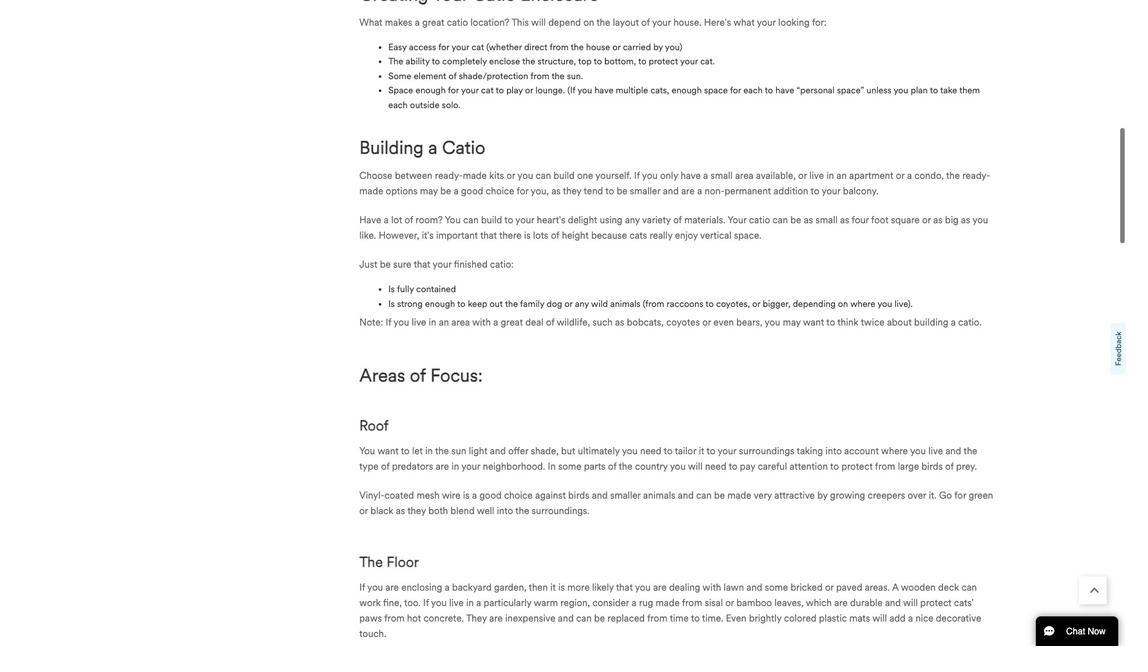 Task type: vqa. For each thing, say whether or not it's contained in the screenshot.
bottommost by
yes



Task type: describe. For each thing, give the bounding box(es) containing it.
contained
[[416, 284, 456, 295]]

raccoons
[[667, 299, 703, 310]]

or up bottom,
[[612, 42, 621, 53]]

0 vertical spatial with
[[472, 317, 491, 329]]

animals inside is fully contained is strong enough to keep out the family dog or any wild animals (from raccoons to coyotes, or bigger, depending on where you live).
[[610, 299, 641, 310]]

are inside you want to let in the sun light and offer shade, but ultimately you need to tailor it to your surroundings taking into account where you live and the type of predators are in your neighborhood. in some parts of the country you will need to pay careful attention to protect from large birds of prey.
[[436, 461, 449, 473]]

or up which
[[825, 583, 834, 594]]

coyotes
[[666, 317, 700, 329]]

will left the add
[[872, 613, 887, 625]]

the up prey.
[[964, 446, 977, 457]]

or left even
[[702, 317, 711, 329]]

can up cats'
[[962, 583, 977, 594]]

are inside choose between ready-made kits or you can build one yourself. if you only have a small area available, or live in an apartment or a condo, the ready- made options may be a good choice for you, as they tend to be smaller and are a non-permanent addition to your balcony.
[[681, 186, 695, 197]]

they inside choose between ready-made kits or you can build one yourself. if you only have a small area available, or live in an apartment or a condo, the ready- made options may be a good choice for you, as they tend to be smaller and are a non-permanent addition to your balcony.
[[563, 186, 581, 197]]

growing
[[830, 490, 865, 502]]

bigger,
[[763, 299, 790, 310]]

catio inside the have a lot of room? you can build to your heart's delight using any variety of materials. your catio can be as small as four foot square or as big as you like. however, it's important that there is lots of height because cats really enjoy vertical space.
[[749, 215, 770, 226]]

addition
[[773, 186, 808, 197]]

you down tailor
[[670, 461, 686, 473]]

a left rug
[[632, 598, 637, 610]]

very
[[754, 490, 772, 502]]

the left layout
[[596, 17, 610, 28]]

or right the apartment
[[896, 170, 905, 182]]

over
[[908, 490, 926, 502]]

however,
[[379, 230, 419, 242]]

four
[[852, 215, 869, 226]]

2 horizontal spatial have
[[775, 85, 794, 96]]

you inside the have a lot of room? you can build to your heart's delight using any variety of materials. your catio can be as small as four foot square or as big as you like. however, it's important that there is lots of height because cats really enjoy vertical space.
[[973, 215, 988, 226]]

your inside choose between ready-made kits or you can build one yourself. if you only have a small area available, or live in an apartment or a condo, the ready- made options may be a good choice for you, as they tend to be smaller and are a non-permanent addition to your balcony.
[[822, 186, 841, 197]]

of up enjoy
[[673, 215, 682, 226]]

cats
[[629, 230, 647, 242]]

to down carried
[[638, 56, 646, 67]]

prey.
[[956, 461, 977, 473]]

they inside vinyl-coated mesh wire is a good choice against birds and smaller animals and can be made very attractive by growing creepers over it. go for green or black as they both blend well into the surroundings.
[[407, 506, 426, 517]]

on inside is fully contained is strong enough to keep out the family dog or any wild animals (from raccoons to coyotes, or bigger, depending on where you live).
[[838, 299, 848, 310]]

work
[[359, 598, 381, 610]]

2 is from the top
[[388, 299, 395, 310]]

with inside if you are enclosing a backyard garden, then it is more likely that you are dealing with lawn and some bricked or paved areas. a wooden deck can work fine, too. if you live in a particularly warm region, consider a rug made from sisal or bamboo leaves, which are durable and will protect cats' paws from hot concrete. they are inexpensive and can be replaced from time to time. even brightly colored plastic mats will add a nice decorative touch.
[[703, 583, 721, 594]]

birds inside vinyl-coated mesh wire is a good choice against birds and smaller animals and can be made very attractive by growing creepers over it. go for green or black as they both blend well into the surroundings.
[[568, 490, 589, 502]]

solo.
[[442, 100, 460, 111]]

concrete.
[[423, 613, 464, 625]]

live down strong
[[412, 317, 426, 329]]

coated
[[384, 490, 414, 502]]

to up "element"
[[432, 56, 440, 67]]

light
[[469, 446, 487, 457]]

or right sisal
[[725, 598, 734, 610]]

big
[[945, 215, 959, 226]]

1 is from the top
[[388, 284, 395, 295]]

likely
[[592, 583, 614, 594]]

of right lots
[[551, 230, 559, 242]]

you up 'country'
[[622, 446, 638, 457]]

or up addition
[[798, 170, 807, 182]]

your right what
[[757, 17, 776, 28]]

pay
[[740, 461, 755, 473]]

to left keep
[[457, 299, 466, 310]]

enclosing
[[401, 583, 442, 594]]

and inside choose between ready-made kits or you can build one yourself. if you only have a small area available, or live in an apartment or a condo, the ready- made options may be a good choice for you, as they tend to be smaller and are a non-permanent addition to your balcony.
[[663, 186, 679, 197]]

to left let
[[401, 446, 410, 457]]

it inside you want to let in the sun light and offer shade, but ultimately you need to tailor it to your surroundings taking into account where you live and the type of predators are in your neighborhood. in some parts of the country you will need to pay careful attention to protect from large birds of prey.
[[699, 446, 704, 457]]

plan
[[911, 85, 928, 96]]

into inside vinyl-coated mesh wire is a good choice against birds and smaller animals and can be made very attractive by growing creepers over it. go for green or black as they both blend well into the surroundings.
[[497, 506, 513, 517]]

you inside the have a lot of room? you can build to your heart's delight using any variety of materials. your catio can be as small as four foot square or as big as you like. however, it's important that there is lots of height because cats really enjoy vertical space.
[[445, 215, 461, 226]]

are up "plastic"
[[834, 598, 848, 610]]

let
[[412, 446, 423, 457]]

particularly
[[484, 598, 531, 610]]

blend
[[451, 506, 475, 517]]

take
[[940, 85, 957, 96]]

too.
[[404, 598, 421, 610]]

decorative
[[936, 613, 981, 625]]

and down 'region,'
[[558, 613, 574, 625]]

which
[[806, 598, 832, 610]]

have inside choose between ready-made kits or you can build one yourself. if you only have a small area available, or live in an apartment or a condo, the ready- made options may be a good choice for you, as they tend to be smaller and are a non-permanent addition to your balcony.
[[681, 170, 701, 182]]

be inside vinyl-coated mesh wire is a good choice against birds and smaller animals and can be made very attractive by growing creepers over it. go for green or black as they both blend well into the surroundings.
[[714, 490, 725, 502]]

1 vertical spatial each
[[388, 100, 408, 111]]

some inside you want to let in the sun light and offer shade, but ultimately you need to tailor it to your surroundings taking into account where you live and the type of predators are in your neighborhood. in some parts of the country you will need to pay careful attention to protect from large birds of prey.
[[558, 461, 581, 473]]

of right parts
[[608, 461, 616, 473]]

by inside easy access for your cat (whether direct from the house or carried by you) the ability to completely enclose the structure, top to bottom, to protect your cat. some element of shade/protection from the sun. space enough for your cat to play or lounge. (if you have multiple cats, enough space for each to have "personal space" unless you plan to take them each outside solo.
[[653, 42, 663, 53]]

about
[[887, 317, 912, 329]]

and right light
[[490, 446, 506, 457]]

the floor
[[359, 554, 419, 571]]

as left big
[[933, 215, 943, 226]]

good inside choose between ready-made kits or you can build one yourself. if you only have a small area available, or live in an apartment or a condo, the ready- made options may be a good choice for you, as they tend to be smaller and are a non-permanent addition to your balcony.
[[461, 186, 483, 197]]

into inside you want to let in the sun light and offer shade, but ultimately you need to tailor it to your surroundings taking into account where you live and the type of predators are in your neighborhood. in some parts of the country you will need to pay careful attention to protect from large birds of prey.
[[825, 446, 842, 457]]

green
[[969, 490, 993, 502]]

by inside vinyl-coated mesh wire is a good choice against birds and smaller animals and can be made very attractive by growing creepers over it. go for green or black as they both blend well into the surroundings.
[[817, 490, 828, 502]]

for up solo.
[[448, 85, 459, 96]]

wildlife,
[[557, 317, 590, 329]]

you right (if
[[577, 85, 592, 96]]

building a catio
[[359, 137, 485, 159]]

note:
[[359, 317, 383, 329]]

want inside you want to let in the sun light and offer shade, but ultimately you need to tailor it to your surroundings taking into account where you live and the type of predators are in your neighborhood. in some parts of the country you will need to pay careful attention to protect from large birds of prey.
[[377, 446, 399, 457]]

strong
[[397, 299, 423, 310]]

this
[[511, 17, 529, 28]]

shade/protection
[[459, 71, 528, 82]]

to down the yourself.
[[605, 186, 614, 197]]

in inside if you are enclosing a backyard garden, then it is more likely that you are dealing with lawn and some bricked or paved areas. a wooden deck can work fine, too. if you live in a particularly warm region, consider a rug made from sisal or bamboo leaves, which are durable and will protect cats' paws from hot concrete. they are inexpensive and can be replaced from time to time. even brightly colored plastic mats will add a nice decorative touch.
[[466, 598, 474, 610]]

1 vertical spatial cat
[[481, 85, 494, 96]]

or right play
[[525, 85, 533, 96]]

to left pay
[[729, 461, 737, 473]]

and down "a"
[[885, 598, 901, 610]]

any for variety
[[625, 215, 640, 226]]

and down parts
[[592, 490, 608, 502]]

have a lot of room? you can build to your heart's delight using any variety of materials. your catio can be as small as four foot square or as big as you like. however, it's important that there is lots of height because cats really enjoy vertical space.
[[359, 215, 988, 242]]

is inside the have a lot of room? you can build to your heart's delight using any variety of materials. your catio can be as small as four foot square or as big as you like. however, it's important that there is lots of height because cats really enjoy vertical space.
[[524, 230, 531, 242]]

your left house.
[[652, 17, 671, 28]]

the left 'country'
[[619, 461, 633, 473]]

surroundings.
[[532, 506, 590, 517]]

made down choose
[[359, 186, 383, 197]]

is inside vinyl-coated mesh wire is a good choice against birds and smaller animals and can be made very attractive by growing creepers over it. go for green or black as they both blend well into the surroundings.
[[463, 490, 470, 502]]

you up large
[[910, 446, 926, 457]]

a up "they"
[[476, 598, 481, 610]]

a left non-
[[697, 186, 702, 197]]

or right dog
[[564, 299, 573, 310]]

leaves,
[[774, 598, 804, 610]]

cats'
[[954, 598, 974, 610]]

is inside if you are enclosing a backyard garden, then it is more likely that you are dealing with lawn and some bricked or paved areas. a wooden deck can work fine, too. if you live in a particularly warm region, consider a rug made from sisal or bamboo leaves, which are durable and will protect cats' paws from hot concrete. they are inexpensive and can be replaced from time to time. even brightly colored plastic mats will add a nice decorative touch.
[[558, 583, 565, 594]]

are up the fine,
[[385, 583, 399, 594]]

enough right the cats,
[[672, 85, 702, 96]]

using
[[600, 215, 622, 226]]

deal
[[525, 317, 543, 329]]

from down rug
[[647, 613, 667, 625]]

can up important
[[463, 215, 479, 226]]

the up top
[[571, 42, 584, 53]]

of inside easy access for your cat (whether direct from the house or carried by you) the ability to completely enclose the structure, top to bottom, to protect your cat. some element of shade/protection from the sun. space enough for your cat to play or lounge. (if you have multiple cats, enough space for each to have "personal space" unless you plan to take them each outside solo.
[[449, 71, 456, 82]]

building
[[359, 137, 424, 159]]

be right just at the left of page
[[380, 259, 391, 271]]

your inside the have a lot of room? you can build to your heart's delight using any variety of materials. your catio can be as small as four foot square or as big as you like. however, it's important that there is lots of height because cats really enjoy vertical space.
[[515, 215, 534, 226]]

looking
[[778, 17, 810, 28]]

1 ready- from the left
[[435, 170, 463, 182]]

it's
[[422, 230, 434, 242]]

will down wooden
[[903, 598, 918, 610]]

a down 'catio'
[[454, 186, 459, 197]]

1 horizontal spatial need
[[705, 461, 726, 473]]

is fully contained is strong enough to keep out the family dog or any wild animals (from raccoons to coyotes, or bigger, depending on where you live).
[[388, 284, 913, 310]]

creepers
[[868, 490, 905, 502]]

if right note:
[[386, 317, 391, 329]]

of right type
[[381, 461, 389, 473]]

as left four
[[840, 215, 849, 226]]

element
[[414, 71, 446, 82]]

a right makes at top
[[415, 17, 420, 28]]

time
[[670, 613, 689, 625]]

smaller inside choose between ready-made kits or you can build one yourself. if you only have a small area available, or live in an apartment or a condo, the ready- made options may be a good choice for you, as they tend to be smaller and are a non-permanent addition to your balcony.
[[630, 186, 660, 197]]

large
[[898, 461, 919, 473]]

it inside if you are enclosing a backyard garden, then it is more likely that you are dealing with lawn and some bricked or paved areas. a wooden deck can work fine, too. if you live in a particularly warm region, consider a rug made from sisal or bamboo leaves, which are durable and will protect cats' paws from hot concrete. they are inexpensive and can be replaced from time to time. even brightly colored plastic mats will add a nice decorative touch.
[[550, 583, 556, 594]]

parts
[[584, 461, 606, 473]]

made inside vinyl-coated mesh wire is a good choice against birds and smaller animals and can be made very attractive by growing creepers over it. go for green or black as they both blend well into the surroundings.
[[727, 490, 751, 502]]

only
[[660, 170, 678, 182]]

made left kits
[[463, 170, 487, 182]]

0 horizontal spatial need
[[640, 446, 661, 457]]

be up room?
[[440, 186, 451, 197]]

time.
[[702, 613, 723, 625]]

and down you want to let in the sun light and offer shade, but ultimately you need to tailor it to your surroundings taking into account where you live and the type of predators are in your neighborhood. in some parts of the country you will need to pay careful attention to protect from large birds of prey.
[[678, 490, 694, 502]]

room?
[[416, 215, 443, 226]]

space
[[388, 85, 413, 96]]

plastic
[[819, 613, 847, 625]]

enough inside is fully contained is strong enough to keep out the family dog or any wild animals (from raccoons to coyotes, or bigger, depending on where you live).
[[425, 299, 455, 310]]

a left catio.
[[951, 317, 956, 329]]

good inside vinyl-coated mesh wire is a good choice against birds and smaller animals and can be made very attractive by growing creepers over it. go for green or black as they both blend well into the surroundings.
[[479, 490, 502, 502]]

to left play
[[496, 85, 504, 96]]

of right deal
[[546, 317, 554, 329]]

a down out
[[493, 317, 498, 329]]

paws
[[359, 613, 382, 625]]

if up work
[[359, 583, 365, 594]]

bobcats,
[[627, 317, 664, 329]]

the inside choose between ready-made kits or you can build one yourself. if you only have a small area available, or live in an apartment or a condo, the ready- made options may be a good choice for you, as they tend to be smaller and are a non-permanent addition to your balcony.
[[946, 170, 960, 182]]

in inside choose between ready-made kits or you can build one yourself. if you only have a small area available, or live in an apartment or a condo, the ready- made options may be a good choice for you, as they tend to be smaller and are a non-permanent addition to your balcony.
[[826, 170, 834, 182]]

top
[[578, 56, 592, 67]]

as inside choose between ready-made kits or you can build one yourself. if you only have a small area available, or live in an apartment or a condo, the ready- made options may be a good choice for you, as they tend to be smaller and are a non-permanent addition to your balcony.
[[551, 186, 561, 197]]

build inside choose between ready-made kits or you can build one yourself. if you only have a small area available, or live in an apartment or a condo, the ready- made options may be a good choice for you, as they tend to be smaller and are a non-permanent addition to your balcony.
[[553, 170, 575, 182]]

for inside vinyl-coated mesh wire is a good choice against birds and smaller animals and can be made very attractive by growing creepers over it. go for green or black as they both blend well into the surroundings.
[[954, 490, 966, 502]]

areas.
[[865, 583, 890, 594]]

may inside choose between ready-made kits or you can build one yourself. if you only have a small area available, or live in an apartment or a condo, the ready- made options may be a good choice for you, as they tend to be smaller and are a non-permanent addition to your balcony.
[[420, 186, 438, 197]]

your left cat.
[[680, 56, 698, 67]]

note: if you live in an area with a great deal of wildlife, such as bobcats, coyotes or even bears, you may want to think twice about building a catio.
[[359, 317, 982, 329]]

sun.
[[567, 71, 583, 82]]

twice
[[861, 317, 885, 329]]

building
[[914, 317, 948, 329]]

0 horizontal spatial catio
[[447, 17, 468, 28]]

you inside is fully contained is strong enough to keep out the family dog or any wild animals (from raccoons to coyotes, or bigger, depending on where you live).
[[877, 299, 892, 310]]

will right this
[[531, 17, 546, 28]]

small inside choose between ready-made kits or you can build one yourself. if you only have a small area available, or live in an apartment or a condo, the ready- made options may be a good choice for you, as they tend to be smaller and are a non-permanent addition to your balcony.
[[711, 170, 733, 182]]

are up rug
[[653, 583, 667, 594]]

well
[[477, 506, 494, 517]]

build inside the have a lot of room? you can build to your heart's delight using any variety of materials. your catio can be as small as four foot square or as big as you like. however, it's important that there is lots of height because cats really enjoy vertical space.
[[481, 215, 502, 226]]

to left "personal
[[765, 85, 773, 96]]

neighborhood.
[[483, 461, 545, 473]]

and up prey.
[[945, 446, 961, 457]]

bottom,
[[604, 56, 636, 67]]

your up completely
[[452, 42, 469, 53]]

in down the contained
[[429, 317, 436, 329]]

apartment
[[849, 170, 893, 182]]

region,
[[560, 598, 590, 610]]

you up you, on the top left
[[517, 170, 533, 182]]

backyard
[[452, 583, 492, 594]]

your
[[728, 215, 747, 226]]

you left "only" in the top of the page
[[642, 170, 658, 182]]

dog
[[547, 299, 562, 310]]

a right the add
[[908, 613, 913, 625]]

in
[[548, 461, 556, 473]]

sun
[[451, 446, 466, 457]]

your up the contained
[[433, 259, 452, 271]]

will inside you want to let in the sun light and offer shade, but ultimately you need to tailor it to your surroundings taking into account where you live and the type of predators are in your neighborhood. in some parts of the country you will need to pay careful attention to protect from large birds of prey.
[[688, 461, 703, 473]]

kits
[[489, 170, 504, 182]]

you up 'concrete.'
[[431, 598, 447, 610]]

smaller inside vinyl-coated mesh wire is a good choice against birds and smaller animals and can be made very attractive by growing creepers over it. go for green or black as they both blend well into the surroundings.
[[610, 490, 641, 502]]

offer
[[508, 446, 528, 457]]

you up work
[[367, 583, 383, 594]]

for right space
[[730, 85, 741, 96]]

area inside choose between ready-made kits or you can build one yourself. if you only have a small area available, or live in an apartment or a condo, the ready- made options may be a good choice for you, as they tend to be smaller and are a non-permanent addition to your balcony.
[[735, 170, 754, 182]]

bricked
[[790, 583, 823, 594]]

tend
[[584, 186, 603, 197]]

but
[[561, 446, 575, 457]]

to left 'think'
[[826, 317, 835, 329]]

as right 'such'
[[615, 317, 624, 329]]

think
[[837, 317, 859, 329]]

a left 'catio'
[[428, 137, 437, 159]]

lounge.
[[536, 85, 565, 96]]

family
[[520, 299, 544, 310]]

if you are enclosing a backyard garden, then it is more likely that you are dealing with lawn and some bricked or paved areas. a wooden deck can work fine, too. if you live in a particularly warm region, consider a rug made from sisal or bamboo leaves, which are durable and will protect cats' paws from hot concrete. they are inexpensive and can be replaced from time to time. even brightly colored plastic mats will add a nice decorative touch.
[[359, 583, 981, 640]]

the down direct
[[522, 56, 535, 67]]

wire
[[442, 490, 461, 502]]

(if
[[567, 85, 575, 96]]

to inside the have a lot of room? you can build to your heart's delight using any variety of materials. your catio can be as small as four foot square or as big as you like. however, it's important that there is lots of height because cats really enjoy vertical space.
[[504, 215, 513, 226]]

or inside the have a lot of room? you can build to your heart's delight using any variety of materials. your catio can be as small as four foot square or as big as you like. however, it's important that there is lots of height because cats really enjoy vertical space.
[[922, 215, 931, 226]]



Task type: locate. For each thing, give the bounding box(es) containing it.
just be sure that your finished catio:
[[359, 259, 514, 271]]

1 horizontal spatial the
[[388, 56, 403, 67]]

1 horizontal spatial want
[[803, 317, 824, 329]]

you right big
[[973, 215, 988, 226]]

small up non-
[[711, 170, 733, 182]]

coyotes,
[[716, 299, 750, 310]]

in
[[826, 170, 834, 182], [429, 317, 436, 329], [425, 446, 433, 457], [452, 461, 459, 473], [466, 598, 474, 610]]

any left wild
[[575, 299, 589, 310]]

live inside you want to let in the sun light and offer shade, but ultimately you need to tailor it to your surroundings taking into account where you live and the type of predators are in your neighborhood. in some parts of the country you will need to pay careful attention to protect from large birds of prey.
[[928, 446, 943, 457]]

0 horizontal spatial have
[[595, 85, 613, 96]]

may down between
[[420, 186, 438, 197]]

them
[[959, 85, 980, 96]]

1 vertical spatial by
[[817, 490, 828, 502]]

1 horizontal spatial into
[[825, 446, 842, 457]]

or up bears,
[[752, 299, 760, 310]]

as down addition
[[804, 215, 813, 226]]

0 vertical spatial into
[[825, 446, 842, 457]]

1 vertical spatial that
[[414, 259, 430, 271]]

from up structure,
[[550, 42, 569, 53]]

tailor
[[675, 446, 696, 457]]

your up there
[[515, 215, 534, 226]]

in down sun
[[452, 461, 459, 473]]

protect inside easy access for your cat (whether direct from the house or carried by you) the ability to completely enclose the structure, top to bottom, to protect your cat. some element of shade/protection from the sun. space enough for your cat to play or lounge. (if you have multiple cats, enough space for each to have "personal space" unless you plan to take them each outside solo.
[[649, 56, 678, 67]]

that inside if you are enclosing a backyard garden, then it is more likely that you are dealing with lawn and some bricked or paved areas. a wooden deck can work fine, too. if you live in a particularly warm region, consider a rug made from sisal or bamboo leaves, which are durable and will protect cats' paws from hot concrete. they are inexpensive and can be replaced from time to time. even brightly colored plastic mats will add a nice decorative touch.
[[616, 583, 633, 594]]

you left "live)."
[[877, 299, 892, 310]]

0 vertical spatial protect
[[649, 56, 678, 67]]

0 vertical spatial area
[[735, 170, 754, 182]]

carried
[[623, 42, 651, 53]]

have
[[359, 215, 381, 226]]

0 horizontal spatial they
[[407, 506, 426, 517]]

want up type
[[377, 446, 399, 457]]

durable
[[850, 598, 883, 610]]

2 vertical spatial is
[[558, 583, 565, 594]]

1 vertical spatial into
[[497, 506, 513, 517]]

that right sure on the left top of page
[[414, 259, 430, 271]]

outside
[[410, 100, 440, 111]]

the
[[596, 17, 610, 28], [571, 42, 584, 53], [522, 56, 535, 67], [552, 71, 565, 82], [946, 170, 960, 182], [505, 299, 518, 310], [435, 446, 449, 457], [964, 446, 977, 457], [619, 461, 633, 473], [515, 506, 529, 517]]

from down dealing
[[682, 598, 702, 610]]

direct
[[524, 42, 547, 53]]

1 vertical spatial some
[[765, 583, 788, 594]]

into right taking
[[825, 446, 842, 457]]

0 horizontal spatial protect
[[649, 56, 678, 67]]

from up lounge.
[[530, 71, 549, 82]]

of right the lot
[[405, 215, 413, 226]]

area
[[735, 170, 754, 182], [451, 317, 470, 329]]

for inside choose between ready-made kits or you can build one yourself. if you only have a small area available, or live in an apartment or a condo, the ready- made options may be a good choice for you, as they tend to be smaller and are a non-permanent addition to your balcony.
[[517, 186, 528, 197]]

an inside choose between ready-made kits or you can build one yourself. if you only have a small area available, or live in an apartment or a condo, the ready- made options may be a good choice for you, as they tend to be smaller and are a non-permanent addition to your balcony.
[[836, 170, 847, 182]]

1 horizontal spatial animals
[[643, 490, 675, 502]]

roof
[[359, 417, 389, 435]]

square
[[891, 215, 920, 226]]

it right tailor
[[699, 446, 704, 457]]

made up time
[[656, 598, 680, 610]]

1 vertical spatial where
[[881, 446, 908, 457]]

vinyl-
[[359, 490, 384, 502]]

made
[[463, 170, 487, 182], [359, 186, 383, 197], [727, 490, 751, 502], [656, 598, 680, 610]]

condo,
[[914, 170, 944, 182]]

one
[[577, 170, 593, 182]]

enclose
[[489, 56, 520, 67]]

on
[[583, 17, 594, 28], [838, 299, 848, 310]]

1 vertical spatial want
[[377, 446, 399, 457]]

they down mesh
[[407, 506, 426, 517]]

protect inside you want to let in the sun light and offer shade, but ultimately you need to tailor it to your surroundings taking into account where you live and the type of predators are in your neighborhood. in some parts of the country you will need to pay careful attention to protect from large birds of prey.
[[841, 461, 873, 473]]

sisal
[[705, 598, 723, 610]]

from inside you want to let in the sun light and offer shade, but ultimately you need to tailor it to your surroundings taking into account where you live and the type of predators are in your neighborhood. in some parts of the country you will need to pay careful attention to protect from large birds of prey.
[[875, 461, 895, 473]]

1 vertical spatial build
[[481, 215, 502, 226]]

need
[[640, 446, 661, 457], [705, 461, 726, 473]]

1 vertical spatial small
[[816, 215, 838, 226]]

in left the apartment
[[826, 170, 834, 182]]

be inside the have a lot of room? you can build to your heart's delight using any variety of materials. your catio can be as small as four foot square or as big as you like. however, it's important that there is lots of height because cats really enjoy vertical space.
[[790, 215, 801, 226]]

0 horizontal spatial great
[[422, 17, 444, 28]]

1 horizontal spatial is
[[524, 230, 531, 242]]

1 horizontal spatial you
[[445, 215, 461, 226]]

easy access for your cat (whether direct from the house or carried by you) the ability to completely enclose the structure, top to bottom, to protect your cat. some element of shade/protection from the sun. space enough for your cat to play or lounge. (if you have multiple cats, enough space for each to have "personal space" unless you plan to take them each outside solo.
[[388, 42, 980, 111]]

multiple
[[616, 85, 648, 96]]

0 horizontal spatial each
[[388, 100, 408, 111]]

2 ready- from the left
[[962, 170, 990, 182]]

0 vertical spatial it
[[699, 446, 704, 457]]

a up non-
[[703, 170, 708, 182]]

of
[[641, 17, 650, 28], [449, 71, 456, 82], [405, 215, 413, 226], [673, 215, 682, 226], [551, 230, 559, 242], [546, 317, 554, 329], [410, 365, 426, 387], [381, 461, 389, 473], [608, 461, 616, 473], [945, 461, 954, 473]]

2 horizontal spatial that
[[616, 583, 633, 594]]

mesh
[[417, 490, 440, 502]]

1 vertical spatial good
[[479, 490, 502, 502]]

from left large
[[875, 461, 895, 473]]

0 vertical spatial on
[[583, 17, 594, 28]]

1 vertical spatial with
[[703, 583, 721, 594]]

1 vertical spatial an
[[439, 317, 449, 329]]

garden,
[[494, 583, 526, 594]]

protect inside if you are enclosing a backyard garden, then it is more likely that you are dealing with lawn and some bricked or paved areas. a wooden deck can work fine, too. if you live in a particularly warm region, consider a rug made from sisal or bamboo leaves, which are durable and will protect cats' paws from hot concrete. they are inexpensive and can be replaced from time to time. even brightly colored plastic mats will add a nice decorative touch.
[[920, 598, 952, 610]]

1 horizontal spatial catio
[[749, 215, 770, 226]]

a inside vinyl-coated mesh wire is a good choice against birds and smaller animals and can be made very attractive by growing creepers over it. go for green or black as they both blend well into the surroundings.
[[472, 490, 477, 502]]

be down the yourself.
[[617, 186, 627, 197]]

1 vertical spatial they
[[407, 506, 426, 517]]

0 vertical spatial some
[[558, 461, 581, 473]]

are left non-
[[681, 186, 695, 197]]

cats,
[[650, 85, 669, 96]]

a
[[892, 583, 899, 594]]

protect down account
[[841, 461, 873, 473]]

0 vertical spatial any
[[625, 215, 640, 226]]

0 vertical spatial small
[[711, 170, 733, 182]]

protect up nice
[[920, 598, 952, 610]]

(from
[[643, 299, 664, 310]]

completely
[[442, 56, 487, 67]]

area up permanent
[[735, 170, 754, 182]]

the left floor
[[359, 554, 383, 571]]

0 horizontal spatial some
[[558, 461, 581, 473]]

your left surroundings
[[718, 446, 736, 457]]

may down bigger,
[[783, 317, 801, 329]]

the inside is fully contained is strong enough to keep out the family dog or any wild animals (from raccoons to coyotes, or bigger, depending on where you live).
[[505, 299, 518, 310]]

0 horizontal spatial area
[[451, 317, 470, 329]]

0 horizontal spatial into
[[497, 506, 513, 517]]

deck
[[938, 583, 959, 594]]

1 vertical spatial is
[[388, 299, 395, 310]]

0 vertical spatial that
[[480, 230, 497, 242]]

and
[[663, 186, 679, 197], [490, 446, 506, 457], [945, 446, 961, 457], [592, 490, 608, 502], [678, 490, 694, 502], [746, 583, 762, 594], [885, 598, 901, 610], [558, 613, 574, 625]]

1 vertical spatial any
[[575, 299, 589, 310]]

0 vertical spatial may
[[420, 186, 438, 197]]

hot
[[407, 613, 421, 625]]

1 horizontal spatial it
[[699, 446, 704, 457]]

to right tailor
[[707, 446, 715, 457]]

0 horizontal spatial that
[[414, 259, 430, 271]]

it.
[[929, 490, 937, 502]]

0 horizontal spatial you
[[359, 446, 375, 457]]

you left plan
[[894, 85, 908, 96]]

1 horizontal spatial area
[[735, 170, 754, 182]]

0 horizontal spatial an
[[439, 317, 449, 329]]

bears,
[[736, 317, 762, 329]]

country
[[635, 461, 668, 473]]

1 vertical spatial animals
[[643, 490, 675, 502]]

choice inside choose between ready-made kits or you can build one yourself. if you only have a small area available, or live in an apartment or a condo, the ready- made options may be a good choice for you, as they tend to be smaller and are a non-permanent addition to your balcony.
[[486, 186, 514, 197]]

1 vertical spatial you
[[359, 446, 375, 457]]

live inside if you are enclosing a backyard garden, then it is more likely that you are dealing with lawn and some bricked or paved areas. a wooden deck can work fine, too. if you live in a particularly warm region, consider a rug made from sisal or bamboo leaves, which are durable and will protect cats' paws from hot concrete. they are inexpensive and can be replaced from time to time. even brightly colored plastic mats will add a nice decorative touch.
[[449, 598, 464, 610]]

space
[[704, 85, 728, 96]]

to right addition
[[811, 186, 819, 197]]

that inside the have a lot of room? you can build to your heart's delight using any variety of materials. your catio can be as small as four foot square or as big as you like. however, it's important that there is lots of height because cats really enjoy vertical space.
[[480, 230, 497, 242]]

0 vertical spatial birds
[[922, 461, 943, 473]]

0 vertical spatial is
[[524, 230, 531, 242]]

0 vertical spatial smaller
[[630, 186, 660, 197]]

to
[[432, 56, 440, 67], [594, 56, 602, 67], [638, 56, 646, 67], [496, 85, 504, 96], [765, 85, 773, 96], [930, 85, 938, 96], [605, 186, 614, 197], [811, 186, 819, 197], [504, 215, 513, 226], [457, 299, 466, 310], [706, 299, 714, 310], [826, 317, 835, 329], [401, 446, 410, 457], [664, 446, 673, 457], [707, 446, 715, 457], [729, 461, 737, 473], [830, 461, 839, 473], [691, 613, 700, 625]]

as inside vinyl-coated mesh wire is a good choice against birds and smaller animals and can be made very attractive by growing creepers over it. go for green or black as they both blend well into the surroundings.
[[396, 506, 405, 517]]

to up there
[[504, 215, 513, 226]]

0 vertical spatial want
[[803, 317, 824, 329]]

access
[[409, 42, 436, 53]]

1 vertical spatial great
[[501, 317, 523, 329]]

0 horizontal spatial on
[[583, 17, 594, 28]]

animals down 'country'
[[643, 490, 675, 502]]

to right top
[[594, 56, 602, 67]]

important
[[436, 230, 478, 242]]

live right available,
[[809, 170, 824, 182]]

1 horizontal spatial birds
[[922, 461, 943, 473]]

if right too.
[[423, 598, 429, 610]]

are right predators on the bottom of page
[[436, 461, 449, 473]]

can down addition
[[773, 215, 788, 226]]

made inside if you are enclosing a backyard garden, then it is more likely that you are dealing with lawn and some bricked or paved areas. a wooden deck can work fine, too. if you live in a particularly warm region, consider a rug made from sisal or bamboo leaves, which are durable and will protect cats' paws from hot concrete. they are inexpensive and can be replaced from time to time. even brightly colored plastic mats will add a nice decorative touch.
[[656, 598, 680, 610]]

0 vertical spatial animals
[[610, 299, 641, 310]]

can up you, on the top left
[[536, 170, 551, 182]]

yourself.
[[595, 170, 632, 182]]

choose between ready-made kits or you can build one yourself. if you only have a small area available, or live in an apartment or a condo, the ready- made options may be a good choice for you, as they tend to be smaller and are a non-permanent addition to your balcony.
[[359, 170, 990, 197]]

you down bigger,
[[765, 317, 780, 329]]

easy
[[388, 42, 407, 53]]

where up the twice
[[850, 299, 875, 310]]

any inside the have a lot of room? you can build to your heart's delight using any variety of materials. your catio can be as small as four foot square or as big as you like. however, it's important that there is lots of height because cats really enjoy vertical space.
[[625, 215, 640, 226]]

if inside choose between ready-made kits or you can build one yourself. if you only have a small area available, or live in an apartment or a condo, the ready- made options may be a good choice for you, as they tend to be smaller and are a non-permanent addition to your balcony.
[[634, 170, 640, 182]]

0 vertical spatial catio
[[447, 17, 468, 28]]

some inside if you are enclosing a backyard garden, then it is more likely that you are dealing with lawn and some bricked or paved areas. a wooden deck can work fine, too. if you live in a particularly warm region, consider a rug made from sisal or bamboo leaves, which are durable and will protect cats' paws from hot concrete. they are inexpensive and can be replaced from time to time. even brightly colored plastic mats will add a nice decorative touch.
[[765, 583, 788, 594]]

0 horizontal spatial it
[[550, 583, 556, 594]]

to left coyotes,
[[706, 299, 714, 310]]

a inside the have a lot of room? you can build to your heart's delight using any variety of materials. your catio can be as small as four foot square or as big as you like. however, it's important that there is lots of height because cats really enjoy vertical space.
[[384, 215, 389, 226]]

1 vertical spatial on
[[838, 299, 848, 310]]

you up rug
[[635, 583, 651, 594]]

in right let
[[425, 446, 433, 457]]

there
[[499, 230, 522, 242]]

0 vertical spatial good
[[461, 186, 483, 197]]

you
[[577, 85, 592, 96], [894, 85, 908, 96], [517, 170, 533, 182], [642, 170, 658, 182], [973, 215, 988, 226], [877, 299, 892, 310], [393, 317, 409, 329], [765, 317, 780, 329], [622, 446, 638, 457], [910, 446, 926, 457], [670, 461, 686, 473], [367, 583, 383, 594], [635, 583, 651, 594], [431, 598, 447, 610]]

animals inside vinyl-coated mesh wire is a good choice against birds and smaller animals and can be made very attractive by growing creepers over it. go for green or black as they both blend well into the surroundings.
[[643, 490, 675, 502]]

or inside vinyl-coated mesh wire is a good choice against birds and smaller animals and can be made very attractive by growing creepers over it. go for green or black as they both blend well into the surroundings.
[[359, 506, 368, 517]]

to right attention
[[830, 461, 839, 473]]

1 vertical spatial may
[[783, 317, 801, 329]]

where inside you want to let in the sun light and offer shade, but ultimately you need to tailor it to your surroundings taking into account where you live and the type of predators are in your neighborhood. in some parts of the country you will need to pay careful attention to protect from large birds of prey.
[[881, 446, 908, 457]]

choice inside vinyl-coated mesh wire is a good choice against birds and smaller animals and can be made very attractive by growing creepers over it. go for green or black as they both blend well into the surroundings.
[[504, 490, 533, 502]]

where inside is fully contained is strong enough to keep out the family dog or any wild animals (from raccoons to coyotes, or bigger, depending on where you live).
[[850, 299, 875, 310]]

1 horizontal spatial each
[[743, 85, 763, 96]]

your down light
[[461, 461, 480, 473]]

0 vertical spatial need
[[640, 446, 661, 457]]

then
[[529, 583, 548, 594]]

black
[[370, 506, 393, 517]]

that
[[480, 230, 497, 242], [414, 259, 430, 271], [616, 583, 633, 594]]

as
[[551, 186, 561, 197], [804, 215, 813, 226], [840, 215, 849, 226], [933, 215, 943, 226], [961, 215, 970, 226], [615, 317, 624, 329], [396, 506, 405, 517]]

each down space in the left of the page
[[388, 100, 408, 111]]

is
[[524, 230, 531, 242], [463, 490, 470, 502], [558, 583, 565, 594]]

areas of focus:
[[359, 365, 483, 387]]

a left condo,
[[907, 170, 912, 182]]

cat.
[[700, 56, 715, 67]]

"personal
[[797, 85, 835, 96]]

1 vertical spatial is
[[463, 490, 470, 502]]

1 vertical spatial it
[[550, 583, 556, 594]]

birds inside you want to let in the sun light and offer shade, but ultimately you need to tailor it to your surroundings taking into account where you live and the type of predators are in your neighborhood. in some parts of the country you will need to pay careful attention to protect from large birds of prey.
[[922, 461, 943, 473]]

1 horizontal spatial with
[[703, 583, 721, 594]]

paved
[[836, 583, 862, 594]]

good down 'catio'
[[461, 186, 483, 197]]

1 horizontal spatial some
[[765, 583, 788, 594]]

may
[[420, 186, 438, 197], [783, 317, 801, 329]]

can inside choose between ready-made kits or you can build one yourself. if you only have a small area available, or live in an apartment or a condo, the ready- made options may be a good choice for you, as they tend to be smaller and are a non-permanent addition to your balcony.
[[536, 170, 551, 182]]

or right kits
[[507, 170, 515, 182]]

small inside the have a lot of room? you can build to your heart's delight using any variety of materials. your catio can be as small as four foot square or as big as you like. however, it's important that there is lots of height because cats really enjoy vertical space.
[[816, 215, 838, 226]]

0 vertical spatial cat
[[472, 42, 484, 53]]

have left "personal
[[775, 85, 794, 96]]

of left prey.
[[945, 461, 954, 473]]

1 horizontal spatial small
[[816, 215, 838, 226]]

1 horizontal spatial by
[[817, 490, 828, 502]]

0 horizontal spatial build
[[481, 215, 502, 226]]

you
[[445, 215, 461, 226], [359, 446, 375, 457]]

as right big
[[961, 215, 970, 226]]

focus:
[[430, 365, 483, 387]]

to left the take
[[930, 85, 938, 96]]

live up it.
[[928, 446, 943, 457]]

can inside vinyl-coated mesh wire is a good choice against birds and smaller animals and can be made very attractive by growing creepers over it. go for green or black as they both blend well into the surroundings.
[[696, 490, 712, 502]]

1 horizontal spatial build
[[553, 170, 575, 182]]

sure
[[393, 259, 411, 271]]

1 vertical spatial catio
[[749, 215, 770, 226]]

0 vertical spatial you
[[445, 215, 461, 226]]

build up there
[[481, 215, 502, 226]]

1 horizontal spatial that
[[480, 230, 497, 242]]

1 horizontal spatial great
[[501, 317, 523, 329]]

you inside you want to let in the sun light and offer shade, but ultimately you need to tailor it to your surroundings taking into account where you live and the type of predators are in your neighborhood. in some parts of the country you will need to pay careful attention to protect from large birds of prey.
[[359, 446, 375, 457]]

2 vertical spatial protect
[[920, 598, 952, 610]]

any up cats
[[625, 215, 640, 226]]

live inside choose between ready-made kits or you can build one yourself. if you only have a small area available, or live in an apartment or a condo, the ready- made options may be a good choice for you, as they tend to be smaller and are a non-permanent addition to your balcony.
[[809, 170, 824, 182]]

to inside if you are enclosing a backyard garden, then it is more likely that you are dealing with lawn and some bricked or paved areas. a wooden deck can work fine, too. if you live in a particularly warm region, consider a rug made from sisal or bamboo leaves, which are durable and will protect cats' paws from hot concrete. they are inexpensive and can be replaced from time to time. even brightly colored plastic mats will add a nice decorative touch.
[[691, 613, 700, 625]]

out
[[490, 299, 503, 310]]

1 vertical spatial birds
[[568, 490, 589, 502]]

vinyl-coated mesh wire is a good choice against birds and smaller animals and can be made very attractive by growing creepers over it. go for green or black as they both blend well into the surroundings.
[[359, 490, 993, 517]]

you)
[[665, 42, 682, 53]]

both
[[428, 506, 448, 517]]

the down structure,
[[552, 71, 565, 82]]

cat up completely
[[472, 42, 484, 53]]

to left tailor
[[664, 446, 673, 457]]

from down the fine,
[[384, 613, 405, 625]]

0 vertical spatial build
[[553, 170, 575, 182]]

for right access
[[438, 42, 449, 53]]

be down consider
[[594, 613, 605, 625]]

your down shade/protection
[[461, 85, 479, 96]]

0 vertical spatial great
[[422, 17, 444, 28]]

0 vertical spatial by
[[653, 42, 663, 53]]

are
[[681, 186, 695, 197], [436, 461, 449, 473], [385, 583, 399, 594], [653, 583, 667, 594], [834, 598, 848, 610], [489, 613, 503, 625]]

enough down "element"
[[416, 85, 446, 96]]

made left 'very'
[[727, 490, 751, 502]]

finished
[[454, 259, 488, 271]]

live).
[[895, 299, 913, 310]]

some
[[388, 71, 411, 82]]

consider
[[592, 598, 629, 610]]

0 vertical spatial they
[[563, 186, 581, 197]]

a
[[415, 17, 420, 28], [428, 137, 437, 159], [703, 170, 708, 182], [907, 170, 912, 182], [454, 186, 459, 197], [697, 186, 702, 197], [384, 215, 389, 226], [493, 317, 498, 329], [951, 317, 956, 329], [472, 490, 477, 502], [445, 583, 450, 594], [476, 598, 481, 610], [632, 598, 637, 610], [908, 613, 913, 625]]

rug
[[639, 598, 653, 610]]

any for wild
[[575, 299, 589, 310]]

warm
[[534, 598, 558, 610]]

0 vertical spatial where
[[850, 299, 875, 310]]

where for account
[[881, 446, 908, 457]]

0 vertical spatial is
[[388, 284, 395, 295]]

where for on
[[850, 299, 875, 310]]

2 horizontal spatial protect
[[920, 598, 952, 610]]

1 vertical spatial need
[[705, 461, 726, 473]]

0 horizontal spatial ready-
[[435, 170, 463, 182]]

by
[[653, 42, 663, 53], [817, 490, 828, 502]]

choice down kits
[[486, 186, 514, 197]]

will down tailor
[[688, 461, 703, 473]]

0 horizontal spatial is
[[463, 490, 470, 502]]

is left fully
[[388, 284, 395, 295]]

the right out
[[505, 299, 518, 310]]

or
[[612, 42, 621, 53], [525, 85, 533, 96], [507, 170, 515, 182], [798, 170, 807, 182], [896, 170, 905, 182], [922, 215, 931, 226], [564, 299, 573, 310], [752, 299, 760, 310], [702, 317, 711, 329], [359, 506, 368, 517], [825, 583, 834, 594], [725, 598, 734, 610]]

be down addition
[[790, 215, 801, 226]]

is right wire
[[463, 490, 470, 502]]

dealing
[[669, 583, 700, 594]]

balcony.
[[843, 186, 879, 197]]

birds right large
[[922, 461, 943, 473]]

good up well
[[479, 490, 502, 502]]

1 horizontal spatial protect
[[841, 461, 873, 473]]

brightly
[[749, 613, 781, 625]]

house
[[586, 42, 610, 53]]

layout
[[613, 17, 639, 28]]

even
[[713, 317, 734, 329]]

any inside is fully contained is strong enough to keep out the family dog or any wild animals (from raccoons to coyotes, or bigger, depending on where you live).
[[575, 299, 589, 310]]

the inside vinyl-coated mesh wire is a good choice against birds and smaller animals and can be made very attractive by growing creepers over it. go for green or black as they both blend well into the surroundings.
[[515, 506, 529, 517]]

0 horizontal spatial small
[[711, 170, 733, 182]]

1 horizontal spatial any
[[625, 215, 640, 226]]

what makes a great catio location? this will depend on the layout of your house. here's what your looking for:
[[359, 17, 827, 28]]

0 horizontal spatial any
[[575, 299, 589, 310]]

the
[[388, 56, 403, 67], [359, 554, 383, 571]]

keep
[[468, 299, 487, 310]]

be inside if you are enclosing a backyard garden, then it is more likely that you are dealing with lawn and some bricked or paved areas. a wooden deck can work fine, too. if you live in a particularly warm region, consider a rug made from sisal or bamboo leaves, which are durable and will protect cats' paws from hot concrete. they are inexpensive and can be replaced from time to time. even brightly colored plastic mats will add a nice decorative touch.
[[594, 613, 605, 625]]

1 vertical spatial the
[[359, 554, 383, 571]]

can down tailor
[[696, 490, 712, 502]]

smaller
[[630, 186, 660, 197], [610, 490, 641, 502]]

careful
[[758, 461, 787, 473]]

0 vertical spatial an
[[836, 170, 847, 182]]

0 horizontal spatial may
[[420, 186, 438, 197]]

the inside easy access for your cat (whether direct from the house or carried by you) the ability to completely enclose the structure, top to bottom, to protect your cat. some element of shade/protection from the sun. space enough for your cat to play or lounge. (if you have multiple cats, enough space for each to have "personal space" unless you plan to take them each outside solo.
[[388, 56, 403, 67]]

bamboo
[[737, 598, 772, 610]]

0 horizontal spatial by
[[653, 42, 663, 53]]



